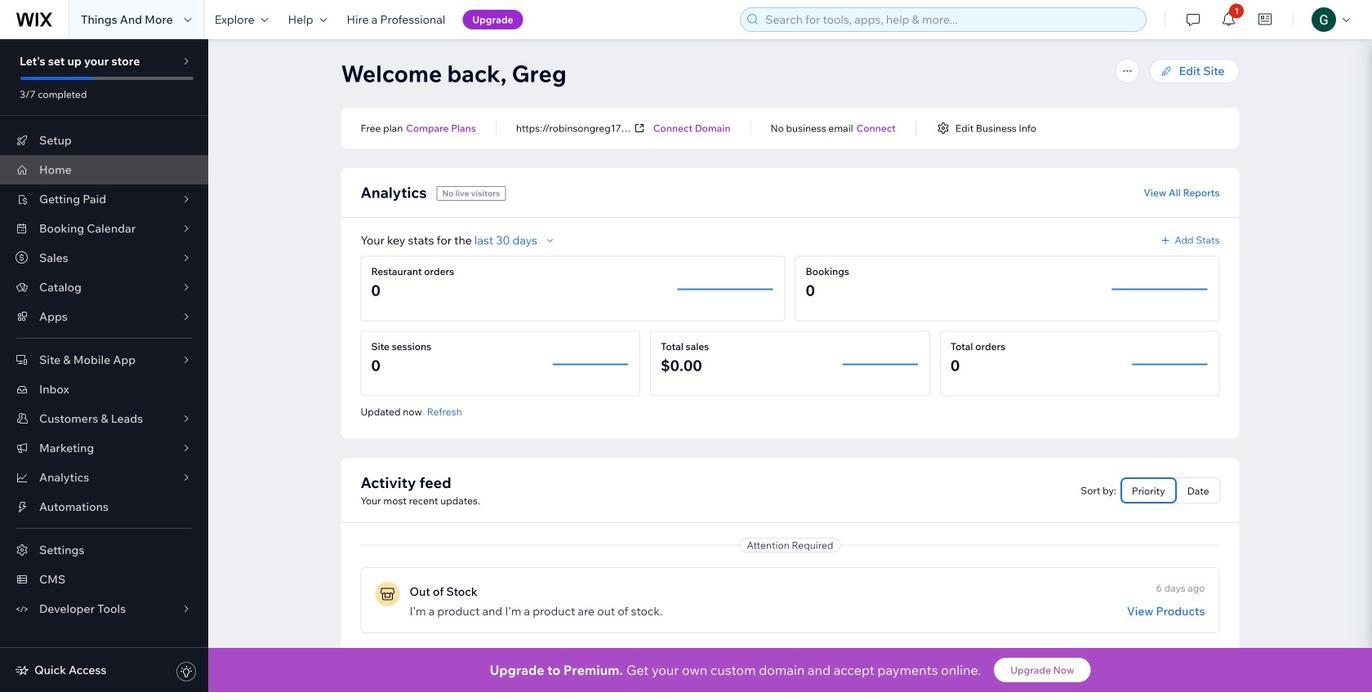Task type: locate. For each thing, give the bounding box(es) containing it.
Search for tools, apps, help & more... field
[[761, 8, 1141, 31]]

sidebar element
[[0, 39, 208, 693]]



Task type: vqa. For each thing, say whether or not it's contained in the screenshot.
Search For Tools, Apps, Help & More... 'field'
yes



